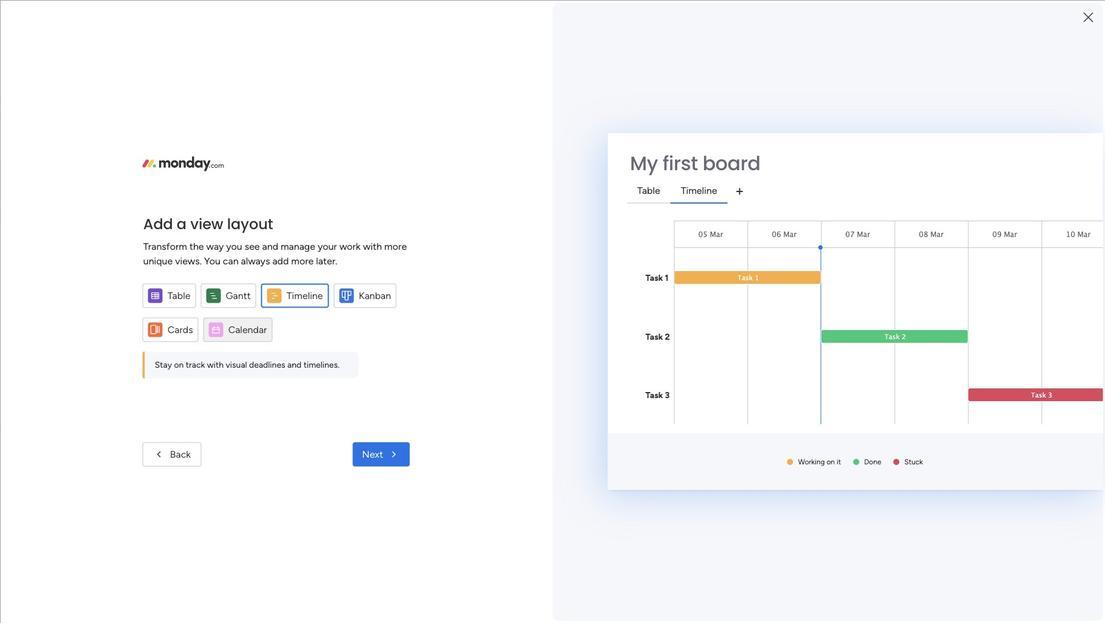 Task type: vqa. For each thing, say whether or not it's contained in the screenshot.
My private tasks's My
yes



Task type: describe. For each thing, give the bounding box(es) containing it.
2
[[902, 333, 907, 340]]

07 mar
[[846, 230, 871, 239]]

1 vertical spatial with
[[207, 359, 224, 370]]

09
[[993, 230, 1002, 239]]

08 mar
[[919, 230, 944, 239]]

illustration image
[[610, 123, 792, 306]]

the
[[190, 240, 204, 252]]

unique
[[143, 255, 173, 266]]

&
[[920, 267, 926, 279]]

transform the way you see and manage your work with more unique views. you can always add more later.
[[143, 240, 407, 266]]

gantt button
[[201, 283, 256, 308]]

learn left &
[[893, 267, 917, 279]]

mar for 07 mar
[[857, 230, 871, 239]]

mar for 10 mar •
[[1078, 230, 1091, 239]]

contact
[[941, 419, 973, 430]]

cards
[[168, 323, 193, 335]]

board
[[703, 150, 761, 177]]

10
[[1067, 230, 1076, 239]]

working on it
[[799, 457, 842, 466]]

views.
[[175, 255, 202, 266]]

personal
[[471, 466, 508, 477]]

getting
[[941, 303, 971, 313]]

access
[[838, 346, 864, 357]]

builder
[[274, 207, 304, 219]]

tasks for personal
[[510, 466, 533, 477]]

mobile
[[270, 286, 299, 297]]

explore templates
[[945, 228, 1023, 240]]

your inside transform the way you see and manage your work with more unique views. you can always add more later.
[[318, 240, 337, 252]]

works inside getting started learn how monday.com works
[[1034, 316, 1056, 327]]

for quick access
[[802, 346, 864, 357]]

08
[[919, 230, 929, 239]]

kanban button
[[334, 283, 397, 308]]

mar for 08 mar
[[931, 230, 944, 239]]

monday
[[273, 155, 308, 167]]

logo image
[[143, 157, 224, 171]]

06
[[772, 230, 782, 239]]

07
[[846, 230, 855, 239]]

1 image
[[899, 1, 910, 14]]

task
[[543, 493, 558, 503]]

09 mar
[[993, 230, 1018, 239]]

new task
[[523, 493, 558, 503]]

can
[[223, 255, 239, 266]]

close my private tasks image
[[200, 345, 215, 359]]

manage
[[281, 240, 315, 252]]

and up new task
[[535, 466, 551, 477]]

use
[[747, 346, 762, 357]]

learn inside help center learn and get support
[[941, 375, 962, 385]]

my private tasks
[[217, 345, 300, 359]]

invite a co-builder
[[226, 207, 304, 219]]

see
[[245, 240, 260, 252]]

monday.com
[[982, 316, 1032, 327]]

and inside help center learn and get support
[[964, 375, 978, 385]]

0 vertical spatial get
[[928, 267, 943, 279]]

0 horizontal spatial how
[[252, 155, 271, 167]]

1 vertical spatial more
[[291, 255, 314, 266]]

task 2
[[885, 333, 907, 340]]

private
[[235, 345, 271, 359]]

experts
[[998, 433, 1027, 443]]

you
[[226, 240, 242, 252]]

first
[[663, 150, 698, 177]]

working
[[799, 457, 825, 466]]

task 1
[[738, 274, 760, 281]]

with inside transform the way you see and manage your work with more unique views. you can always add more later.
[[363, 240, 382, 252]]

deadlines
[[249, 359, 285, 370]]

my first board
[[630, 150, 761, 177]]

help center learn and get support
[[941, 361, 1025, 385]]

10 mar •
[[818, 230, 1091, 253]]

calendar
[[228, 323, 267, 335]]

0 horizontal spatial your
[[259, 233, 278, 245]]

it
[[837, 457, 842, 466]]

0 vertical spatial more
[[385, 240, 407, 252]]

lottie animation image for lottie animation element to the bottom
[[0, 500, 155, 623]]

1 vertical spatial sales
[[977, 433, 996, 443]]

app
[[302, 286, 318, 297]]

next button
[[353, 442, 410, 467]]

06 mar
[[772, 230, 797, 239]]

add a view layout
[[143, 213, 273, 233]]

photo
[[281, 233, 307, 245]]

back
[[170, 448, 191, 460]]

mar for 05 mar
[[710, 230, 724, 239]]

stay
[[155, 359, 172, 370]]

upload your photo
[[226, 233, 307, 245]]

timeline
[[287, 289, 323, 301]]

our inside the contact sales meet our sales experts
[[963, 433, 975, 443]]

meet
[[941, 433, 961, 443]]

enable
[[226, 260, 255, 271]]

1
[[755, 274, 760, 281]]

desktop
[[257, 260, 293, 271]]

notifications
[[295, 260, 349, 271]]

upload
[[226, 233, 257, 245]]

templates image image
[[904, 92, 1064, 176]]

learn how monday works
[[226, 155, 336, 167]]

mar for 09 mar
[[1005, 230, 1018, 239]]

add
[[143, 213, 173, 233]]



Task type: locate. For each thing, give the bounding box(es) containing it.
and
[[262, 240, 278, 252], [288, 359, 302, 370], [964, 375, 978, 385], [535, 466, 551, 477]]

a left co-
[[252, 207, 257, 219]]

0 horizontal spatial my
[[217, 345, 233, 359]]

and left timelines.
[[288, 359, 302, 370]]

your up add
[[259, 233, 278, 245]]

0 horizontal spatial works
[[310, 155, 336, 167]]

task for task 1
[[738, 274, 753, 281]]

1 horizontal spatial with
[[363, 240, 382, 252]]

learn down help
[[941, 375, 962, 385]]

get inside help center learn and get support
[[980, 375, 993, 385]]

on left it
[[827, 457, 835, 466]]

for
[[802, 346, 813, 357]]

2 mar from the left
[[784, 230, 797, 239]]

visual
[[226, 359, 247, 370]]

getting started learn how monday.com works
[[941, 303, 1056, 327]]

started
[[973, 303, 1001, 313]]

back button
[[143, 442, 201, 467]]

cards button
[[143, 317, 199, 342]]

1 horizontal spatial task
[[885, 333, 900, 340]]

0 horizontal spatial our
[[253, 286, 268, 297]]

learn down getting
[[941, 316, 962, 327]]

my up visual at the bottom of page
[[217, 345, 233, 359]]

1 horizontal spatial more
[[385, 240, 407, 252]]

stay on track with visual deadlines and timelines.
[[155, 359, 340, 370]]

1 vertical spatial our
[[963, 433, 975, 443]]

1 vertical spatial lottie animation element
[[0, 500, 155, 623]]

learn inside getting started learn how monday.com works
[[941, 316, 962, 327]]

a
[[252, 207, 257, 219], [177, 213, 187, 233]]

0 vertical spatial works
[[310, 155, 336, 167]]

our right meet
[[963, 433, 975, 443]]

getting started element
[[893, 290, 1075, 339]]

tasks for private
[[274, 345, 300, 359]]

explore templates button
[[900, 222, 1068, 246]]

work
[[340, 240, 361, 252]]

transform
[[143, 240, 187, 252]]

tasks up new
[[510, 466, 533, 477]]

5 mar from the left
[[1005, 230, 1018, 239]]

1 mar from the left
[[710, 230, 724, 239]]

more right work
[[385, 240, 407, 252]]

1 vertical spatial lottie animation image
[[0, 500, 155, 623]]

1 horizontal spatial on
[[827, 457, 835, 466]]

contact sales element
[[893, 407, 1075, 456]]

1 vertical spatial works
[[1034, 316, 1056, 327]]

add
[[273, 255, 289, 266]]

with right track
[[207, 359, 224, 370]]

always
[[241, 255, 270, 266]]

0 horizontal spatial more
[[291, 255, 314, 266]]

task left 3
[[1032, 391, 1047, 399]]

table
[[168, 289, 191, 301]]

1 vertical spatial tasks
[[510, 466, 533, 477]]

lottie animation element
[[549, 29, 891, 75], [0, 500, 155, 623]]

1 vertical spatial get
[[980, 375, 993, 385]]

0 horizontal spatial lottie animation image
[[0, 500, 155, 623]]

0 vertical spatial task
[[738, 274, 753, 281]]

with right work
[[363, 240, 382, 252]]

0 horizontal spatial tasks
[[274, 345, 300, 359]]

stuck
[[905, 457, 924, 466]]

lottie animation image for lottie animation element to the top
[[549, 29, 891, 75]]

mar right 07
[[857, 230, 871, 239]]

0 vertical spatial with
[[363, 240, 382, 252]]

2 vertical spatial task
[[1032, 391, 1047, 399]]

my
[[630, 150, 658, 177], [217, 345, 233, 359]]

on right the stay
[[174, 359, 184, 370]]

0 horizontal spatial task
[[738, 274, 753, 281]]

mar right 10
[[1078, 230, 1091, 239]]

new task button
[[501, 489, 563, 508], [501, 489, 563, 508]]

1 horizontal spatial our
[[963, 433, 975, 443]]

track
[[186, 359, 205, 370]]

layout
[[227, 213, 273, 233]]

gantt
[[226, 289, 251, 301]]

0 horizontal spatial with
[[207, 359, 224, 370]]

mar inside "10 mar •"
[[1078, 230, 1091, 239]]

1 horizontal spatial lottie animation element
[[549, 29, 891, 75]]

install our mobile app
[[226, 286, 318, 297]]

sales right the contact
[[975, 419, 994, 430]]

a for add
[[177, 213, 187, 233]]

table button
[[143, 283, 196, 308]]

list box
[[0, 142, 155, 329]]

3
[[1049, 391, 1053, 399]]

1 horizontal spatial a
[[252, 207, 257, 219]]

0 vertical spatial lottie animation image
[[549, 29, 891, 75]]

here
[[599, 466, 619, 477]]

reminders
[[553, 466, 597, 477]]

0 vertical spatial tasks
[[274, 345, 300, 359]]

how inside getting started learn how monday.com works
[[964, 316, 980, 327]]

mar for 06 mar
[[784, 230, 797, 239]]

0 vertical spatial on
[[174, 359, 184, 370]]

my for my first board
[[630, 150, 658, 177]]

on
[[174, 359, 184, 370], [827, 457, 835, 466]]

support
[[995, 375, 1025, 385]]

progress bar
[[767, 104, 780, 109]]

1 horizontal spatial your
[[318, 240, 337, 252]]

enable desktop notifications
[[226, 260, 349, 271]]

sales left experts
[[977, 433, 996, 443]]

explore
[[945, 228, 977, 240]]

tasks
[[274, 345, 300, 359], [510, 466, 533, 477]]

on for stay
[[174, 359, 184, 370]]

our
[[253, 286, 268, 297], [963, 433, 975, 443]]

tasks up "deadlines"
[[274, 345, 300, 359]]

0 vertical spatial my
[[630, 150, 658, 177]]

view
[[190, 213, 223, 233]]

task left 2
[[885, 333, 900, 340]]

inspired
[[945, 267, 980, 279]]

invite
[[226, 207, 250, 219]]

kanban
[[359, 289, 391, 301]]

•
[[818, 239, 824, 253]]

and down center
[[964, 375, 978, 385]]

0 vertical spatial sales
[[975, 419, 994, 430]]

2 horizontal spatial task
[[1032, 391, 1047, 399]]

05
[[699, 230, 708, 239]]

with
[[363, 240, 382, 252], [207, 359, 224, 370]]

1 horizontal spatial my
[[630, 150, 658, 177]]

help center element
[[893, 349, 1075, 397]]

1 horizontal spatial how
[[964, 316, 980, 327]]

my left the first
[[630, 150, 658, 177]]

lottie animation image
[[549, 29, 891, 75], [0, 500, 155, 623]]

done
[[865, 457, 882, 466]]

task for task 3
[[1032, 391, 1047, 399]]

your up the later.
[[318, 240, 337, 252]]

mar right '06'
[[784, 230, 797, 239]]

my for my private tasks
[[217, 345, 233, 359]]

option
[[0, 144, 155, 146]]

0 horizontal spatial on
[[174, 359, 184, 370]]

mar right 09
[[1005, 230, 1018, 239]]

timeline button
[[261, 283, 329, 308]]

later.
[[316, 255, 338, 266]]

0 vertical spatial lottie animation element
[[549, 29, 891, 75]]

quick search results list box
[[200, 587, 864, 623]]

more down manage
[[291, 255, 314, 266]]

task
[[738, 274, 753, 281], [885, 333, 900, 340], [1032, 391, 1047, 399]]

how left monday
[[252, 155, 271, 167]]

get down center
[[980, 375, 993, 385]]

6 mar from the left
[[1078, 230, 1091, 239]]

0 vertical spatial how
[[252, 155, 271, 167]]

a for invite
[[252, 207, 257, 219]]

how down "started"
[[964, 316, 980, 327]]

timelines.
[[304, 359, 340, 370]]

0 vertical spatial our
[[253, 286, 268, 297]]

task for task 2
[[885, 333, 900, 340]]

1 horizontal spatial tasks
[[510, 466, 533, 477]]

1 horizontal spatial get
[[980, 375, 993, 385]]

1 vertical spatial task
[[885, 333, 900, 340]]

1 vertical spatial on
[[827, 457, 835, 466]]

0 horizontal spatial a
[[177, 213, 187, 233]]

1 vertical spatial how
[[964, 316, 980, 327]]

1 horizontal spatial works
[[1034, 316, 1056, 327]]

works right monday
[[310, 155, 336, 167]]

way
[[206, 240, 224, 252]]

learn & get inspired
[[893, 267, 980, 279]]

1 vertical spatial my
[[217, 345, 233, 359]]

your
[[259, 233, 278, 245], [318, 240, 337, 252]]

get
[[928, 267, 943, 279], [980, 375, 993, 385]]

task left 1
[[738, 274, 753, 281]]

3 mar from the left
[[857, 230, 871, 239]]

on for working
[[827, 457, 835, 466]]

and inside transform the way you see and manage your work with more unique views. you can always add more later.
[[262, 240, 278, 252]]

calendar button
[[203, 317, 273, 342]]

works right monday.com
[[1034, 316, 1056, 327]]

05 mar
[[699, 230, 724, 239]]

install
[[226, 286, 251, 297]]

new
[[523, 493, 540, 503]]

our right 'install' on the top of page
[[253, 286, 268, 297]]

mar right 08 at right
[[931, 230, 944, 239]]

contact sales meet our sales experts
[[941, 419, 1027, 443]]

kendall parks image
[[1072, 5, 1091, 24]]

0 horizontal spatial get
[[928, 267, 943, 279]]

and up add
[[262, 240, 278, 252]]

more
[[385, 240, 407, 252], [291, 255, 314, 266]]

get right &
[[928, 267, 943, 279]]

learn up invite
[[226, 155, 250, 167]]

a right "add"
[[177, 213, 187, 233]]

1 horizontal spatial lottie animation image
[[549, 29, 891, 75]]

4 mar from the left
[[931, 230, 944, 239]]

how
[[252, 155, 271, 167], [964, 316, 980, 327]]

track personal tasks and reminders here
[[445, 466, 619, 477]]

0 horizontal spatial lottie animation element
[[0, 500, 155, 623]]

mar right 05
[[710, 230, 724, 239]]

quick
[[815, 346, 836, 357]]

help
[[941, 361, 959, 371]]

next
[[362, 448, 383, 460]]



